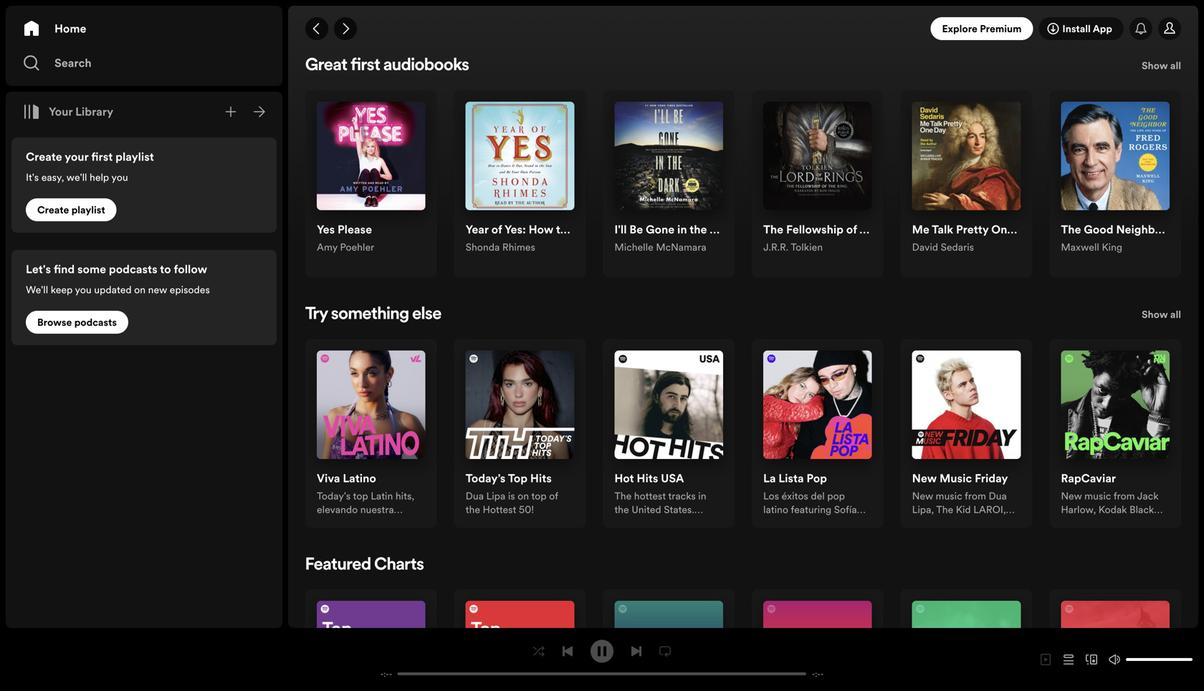 Task type: vqa. For each thing, say whether or not it's contained in the screenshot.
1st The Defenders
no



Task type: locate. For each thing, give the bounding box(es) containing it.
1 show from the top
[[1142, 59, 1168, 72]]

create inside button
[[37, 203, 69, 217]]

show inside try something else element
[[1142, 308, 1168, 322]]

hot hits usa the hottest tracks in the united states. cover: noah kahan
[[614, 471, 706, 531]]

0 horizontal spatial you
[[75, 283, 92, 297]]

1 horizontal spatial -:--
[[812, 669, 824, 680]]

sedaris
[[941, 241, 974, 254]]

1 vertical spatial show all
[[1142, 308, 1181, 322]]

search
[[54, 55, 91, 71]]

on left new
[[134, 283, 146, 297]]

main element
[[6, 6, 282, 629]]

first right the great
[[351, 57, 380, 75]]

states.
[[664, 503, 694, 517]]

the left hottest
[[466, 503, 480, 517]]

all inside great first audiobooks 'element'
[[1170, 59, 1181, 72]]

browse podcasts
[[37, 316, 117, 329]]

you inside create your first playlist it's easy, we'll help you
[[111, 171, 128, 184]]

show for else
[[1142, 308, 1168, 322]]

playlist inside the "create playlist" button
[[71, 203, 105, 217]]

home
[[54, 21, 86, 37]]

0 vertical spatial show all link
[[1142, 57, 1181, 79]]

featuring
[[791, 503, 832, 517]]

let's find some podcasts to follow we'll keep you updated on new episodes
[[26, 262, 210, 297]]

in
[[698, 490, 706, 503]]

1 vertical spatial podcasts
[[74, 316, 117, 329]]

1 vertical spatial on
[[518, 490, 529, 503]]

please
[[338, 222, 372, 238]]

show all link inside try something else element
[[1142, 307, 1181, 328]]

1 vertical spatial playlist
[[71, 203, 105, 217]]

2 all from the top
[[1170, 308, 1181, 322]]

create down easy,
[[37, 203, 69, 217]]

podcasts down updated
[[74, 316, 117, 329]]

all inside try something else element
[[1170, 308, 1181, 322]]

first up help
[[91, 149, 113, 165]]

2 show all link from the top
[[1142, 307, 1181, 328]]

2 show all from the top
[[1142, 308, 1181, 322]]

search link
[[23, 49, 265, 77]]

0 horizontal spatial -:--
[[380, 669, 392, 680]]

pop
[[827, 490, 845, 503]]

1 horizontal spatial on
[[518, 490, 529, 503]]

1 horizontal spatial first
[[351, 57, 380, 75]]

yes please amy poehler
[[317, 222, 374, 254]]

create
[[26, 149, 62, 165], [37, 203, 69, 217]]

hot hits usa link
[[614, 471, 684, 490]]

yes please link
[[317, 222, 372, 241]]

one
[[991, 222, 1014, 238]]

today's top hits link
[[466, 471, 552, 490]]

you right keep
[[75, 283, 92, 297]]

try something else
[[305, 307, 442, 324]]

1 vertical spatial you
[[75, 283, 92, 297]]

updated
[[94, 283, 132, 297]]

viva latino link
[[317, 471, 376, 490]]

today's
[[466, 471, 506, 487]]

install
[[1062, 22, 1091, 35]]

1 vertical spatial show
[[1142, 308, 1168, 322]]

the left united
[[614, 503, 629, 517]]

on inside let's find some podcasts to follow we'll keep you updated on new episodes
[[134, 283, 146, 297]]

-
[[380, 669, 384, 680], [389, 669, 392, 680], [812, 669, 815, 680], [820, 669, 824, 680]]

player controls element
[[364, 640, 841, 680]]

hits
[[530, 471, 552, 487], [637, 471, 658, 487]]

1 horizontal spatial playlist
[[115, 149, 154, 165]]

2 the from the left
[[614, 503, 629, 517]]

explore
[[942, 22, 978, 35]]

audiobooks
[[384, 57, 469, 75]]

1 horizontal spatial hits
[[637, 471, 658, 487]]

first
[[351, 57, 380, 75], [91, 149, 113, 165]]

2 hits from the left
[[637, 471, 658, 487]]

1 horizontal spatial :-
[[815, 669, 820, 680]]

new
[[148, 283, 167, 297]]

playlist down help
[[71, 203, 105, 217]]

0 vertical spatial podcasts
[[109, 262, 157, 277]]

you inside let's find some podcasts to follow we'll keep you updated on new episodes
[[75, 283, 92, 297]]

of
[[549, 490, 558, 503]]

j.r.r.
[[763, 241, 788, 254]]

premium
[[980, 22, 1022, 35]]

reyes
[[763, 517, 790, 531]]

1 all from the top
[[1170, 59, 1181, 72]]

go forward image
[[340, 23, 351, 34]]

install app link
[[1039, 17, 1124, 40]]

new music friday
[[912, 471, 1008, 487]]

music
[[940, 471, 972, 487]]

your library
[[49, 104, 113, 120]]

show for audiobooks
[[1142, 59, 1168, 72]]

great first audiobooks element
[[305, 57, 1181, 278]]

0 horizontal spatial :-
[[384, 669, 389, 680]]

show all inside try something else element
[[1142, 308, 1181, 322]]

first inside 'element'
[[351, 57, 380, 75]]

you right help
[[111, 171, 128, 184]]

show all link
[[1142, 57, 1181, 79], [1142, 307, 1181, 328]]

create inside create your first playlist it's easy, we'll help you
[[26, 149, 62, 165]]

0 vertical spatial show all
[[1142, 59, 1181, 72]]

0 vertical spatial all
[[1170, 59, 1181, 72]]

2 show from the top
[[1142, 308, 1168, 322]]

create for your
[[26, 149, 62, 165]]

lipa
[[486, 490, 505, 503]]

show all link inside great first audiobooks 'element'
[[1142, 57, 1181, 79]]

mx.
[[827, 517, 845, 531]]

0 vertical spatial on
[[134, 283, 146, 297]]

1 horizontal spatial the
[[614, 503, 629, 517]]

50!
[[519, 503, 534, 517]]

hottest
[[634, 490, 666, 503]]

featured charts element
[[305, 557, 1181, 692]]

top bar and user menu element
[[288, 6, 1198, 52]]

hits inside today's top hits dua lipa is on top of the hottest 50!
[[530, 471, 552, 487]]

show all
[[1142, 59, 1181, 72], [1142, 308, 1181, 322]]

0 horizontal spatial hits
[[530, 471, 552, 487]]

0 horizontal spatial the
[[466, 503, 480, 517]]

pretty
[[956, 222, 989, 238]]

top
[[508, 471, 528, 487]]

on right is
[[518, 490, 529, 503]]

united
[[632, 503, 661, 517]]

your
[[65, 149, 88, 165]]

1 show all link from the top
[[1142, 57, 1181, 79]]

some
[[77, 262, 106, 277]]

la lista pop link
[[763, 471, 827, 490]]

playlist inside create your first playlist it's easy, we'll help you
[[115, 149, 154, 165]]

1 show all from the top
[[1142, 59, 1181, 72]]

0 vertical spatial first
[[351, 57, 380, 75]]

1 horizontal spatial you
[[111, 171, 128, 184]]

follow
[[174, 262, 207, 277]]

kahan
[[674, 517, 702, 531]]

1 vertical spatial first
[[91, 149, 113, 165]]

top
[[531, 490, 547, 503]]

0 vertical spatial create
[[26, 149, 62, 165]]

1 hits from the left
[[530, 471, 552, 487]]

0 vertical spatial playlist
[[115, 149, 154, 165]]

0 vertical spatial show
[[1142, 59, 1168, 72]]

maxwell
[[1061, 241, 1099, 254]]

pause image
[[596, 646, 608, 658]]

los
[[763, 490, 779, 503]]

0 vertical spatial you
[[111, 171, 128, 184]]

playlist right your
[[115, 149, 154, 165]]

next image
[[631, 646, 642, 658]]

0 horizontal spatial first
[[91, 149, 113, 165]]

the inside hot hits usa the hottest tracks in the united states. cover: noah kahan
[[614, 503, 629, 517]]

great first audiobooks
[[305, 57, 469, 75]]

1 vertical spatial show all link
[[1142, 307, 1181, 328]]

podcasts
[[109, 262, 157, 277], [74, 316, 117, 329]]

podcasts up updated
[[109, 262, 157, 277]]

create up easy,
[[26, 149, 62, 165]]

me
[[912, 222, 929, 238]]

else
[[412, 307, 442, 324]]

1 the from the left
[[466, 503, 480, 517]]

show inside great first audiobooks 'element'
[[1142, 59, 1168, 72]]

0 horizontal spatial playlist
[[71, 203, 105, 217]]

-:--
[[380, 669, 392, 680], [812, 669, 824, 680]]

1 vertical spatial create
[[37, 203, 69, 217]]

show all inside great first audiobooks 'element'
[[1142, 59, 1181, 72]]

previous image
[[562, 646, 573, 658]]

hits up top
[[530, 471, 552, 487]]

install app
[[1062, 22, 1112, 35]]

0 horizontal spatial on
[[134, 283, 146, 297]]

try
[[305, 307, 328, 324]]

3 - from the left
[[812, 669, 815, 680]]

viva latino
[[317, 471, 376, 487]]

pop
[[807, 471, 827, 487]]

yes
[[317, 222, 335, 238]]

hits up hottest
[[637, 471, 658, 487]]

1 vertical spatial all
[[1170, 308, 1181, 322]]

4 - from the left
[[820, 669, 824, 680]]

tolkien
[[791, 241, 823, 254]]



Task type: describe. For each thing, give the bounding box(es) containing it.
the inside today's top hits dua lipa is on top of the hottest 50!
[[466, 503, 480, 517]]

amy
[[317, 241, 337, 254]]

king
[[1102, 241, 1122, 254]]

great first audiobooks link
[[305, 57, 469, 75]]

volume high image
[[1109, 654, 1120, 666]]

the
[[614, 490, 632, 503]]

charts
[[374, 557, 424, 574]]

we'll
[[66, 171, 87, 184]]

keep
[[51, 283, 73, 297]]

hot
[[614, 471, 634, 487]]

noah
[[647, 517, 671, 531]]

dua
[[466, 490, 484, 503]]

help
[[90, 171, 109, 184]]

la
[[763, 471, 776, 487]]

something
[[331, 307, 409, 324]]

2 -:-- from the left
[[812, 669, 824, 680]]

disable repeat image
[[659, 646, 671, 658]]

mcnamara
[[656, 241, 706, 254]]

michelle
[[614, 241, 653, 254]]

today's top hits dua lipa is on top of the hottest 50!
[[466, 471, 558, 517]]

2 - from the left
[[389, 669, 392, 680]]

you for first
[[111, 171, 128, 184]]

app
[[1093, 22, 1112, 35]]

lista
[[779, 471, 804, 487]]

friday
[[975, 471, 1008, 487]]

rapcaviar link
[[1061, 471, 1116, 490]]

del
[[811, 490, 825, 503]]

it's
[[26, 171, 39, 184]]

hits inside hot hits usa the hottest tracks in the united states. cover: noah kahan
[[637, 471, 658, 487]]

on inside today's top hits dua lipa is on top of the hottest 50!
[[518, 490, 529, 503]]

tracks
[[668, 490, 696, 503]]

1 -:-- from the left
[[380, 669, 392, 680]]

poehler
[[340, 241, 374, 254]]

all for try something else
[[1170, 308, 1181, 322]]

to
[[160, 262, 171, 277]]

2 :- from the left
[[815, 669, 820, 680]]

michelle mcnamara
[[614, 241, 706, 254]]

usa
[[661, 471, 684, 487]]

day
[[1016, 222, 1037, 238]]

library
[[75, 104, 113, 120]]

podcasts inside 'link'
[[74, 316, 117, 329]]

enable shuffle image
[[533, 646, 545, 658]]

is
[[508, 490, 515, 503]]

show all link for audiobooks
[[1142, 57, 1181, 79]]

show all for try something else
[[1142, 308, 1181, 322]]

j.r.r. tolkien
[[763, 241, 823, 254]]

rapcaviar
[[1061, 471, 1116, 487]]

try something else link
[[305, 307, 442, 324]]

try something else element
[[305, 307, 1181, 531]]

all for great first audiobooks
[[1170, 59, 1181, 72]]

sofía
[[834, 503, 857, 517]]

featured charts
[[305, 557, 424, 574]]

maxwell king
[[1061, 241, 1122, 254]]

cover:
[[614, 517, 645, 531]]

home link
[[23, 14, 265, 43]]

1 - from the left
[[380, 669, 384, 680]]

talk
[[932, 222, 953, 238]]

latino
[[343, 471, 376, 487]]

great
[[305, 57, 347, 75]]

let's
[[26, 262, 51, 277]]

new
[[912, 471, 937, 487]]

explore premium
[[942, 22, 1022, 35]]

you for some
[[75, 283, 92, 297]]

explore premium button
[[931, 17, 1033, 40]]

new music friday link
[[912, 471, 1008, 490]]

create your first playlist it's easy, we'll help you
[[26, 149, 154, 184]]

show all link for else
[[1142, 307, 1181, 328]]

show all for great first audiobooks
[[1142, 59, 1181, 72]]

browse
[[37, 316, 72, 329]]

la lista pop los éxitos del pop latino featuring sofía reyes & gera mx.
[[763, 471, 857, 531]]

shonda rhimes
[[466, 241, 535, 254]]

first inside create your first playlist it's easy, we'll help you
[[91, 149, 113, 165]]

1 :- from the left
[[384, 669, 389, 680]]

podcasts inside let's find some podcasts to follow we'll keep you updated on new episodes
[[109, 262, 157, 277]]

we'll
[[26, 283, 48, 297]]

gera
[[802, 517, 824, 531]]

your
[[49, 104, 73, 120]]

create playlist button
[[26, 199, 117, 221]]

go back image
[[311, 23, 323, 34]]

rhimes
[[502, 241, 535, 254]]

create for playlist
[[37, 203, 69, 217]]

shonda
[[466, 241, 500, 254]]

latino
[[763, 503, 788, 517]]

find
[[54, 262, 75, 277]]

featured
[[305, 557, 371, 574]]

what's new image
[[1135, 23, 1147, 34]]

connect to a device image
[[1086, 654, 1097, 666]]

create playlist
[[37, 203, 105, 217]]

your library button
[[17, 97, 119, 126]]

viva
[[317, 471, 340, 487]]

browse podcasts link
[[26, 311, 128, 334]]

Disable repeat checkbox
[[654, 640, 677, 663]]

me talk pretty one day david sedaris
[[912, 222, 1037, 254]]

david
[[912, 241, 938, 254]]

hottest
[[483, 503, 516, 517]]



